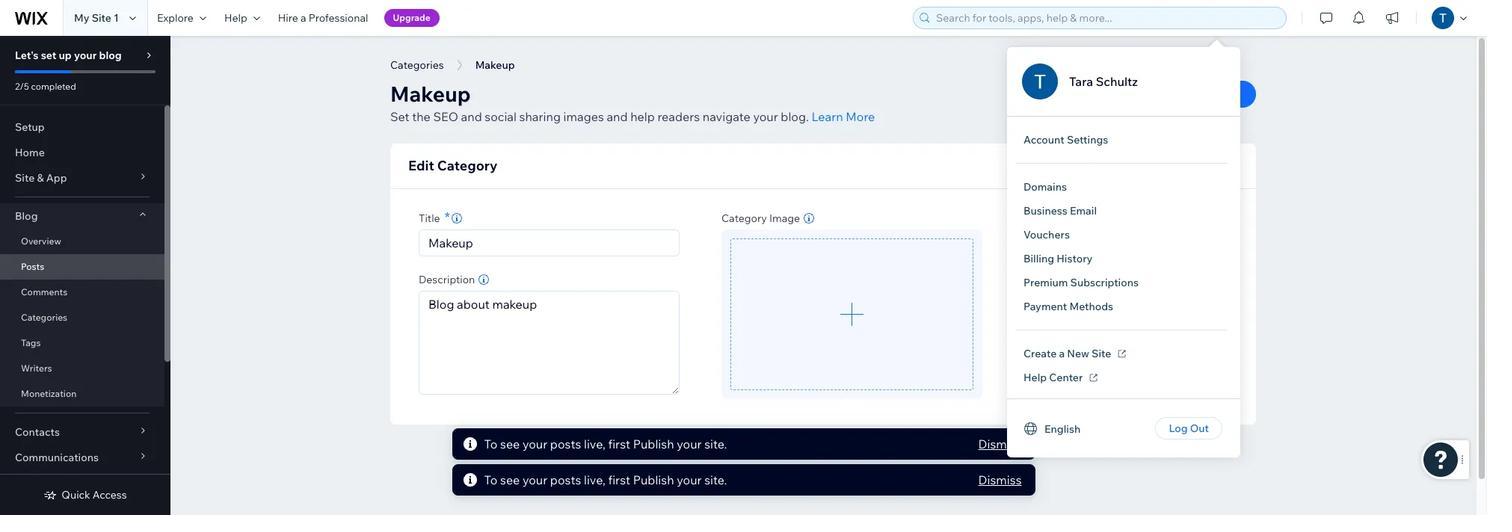 Task type: vqa. For each thing, say whether or not it's contained in the screenshot.
field
no



Task type: describe. For each thing, give the bounding box(es) containing it.
up
[[59, 49, 72, 62]]

contacts
[[15, 426, 60, 439]]

payment methods
[[1024, 300, 1114, 313]]

subscriptions
[[1071, 276, 1139, 289]]

settings
[[1079, 157, 1131, 174]]

2/5 completed
[[15, 81, 76, 92]]

log
[[1169, 422, 1188, 435]]

blog
[[99, 49, 122, 62]]

save
[[1211, 87, 1239, 102]]

quick
[[62, 488, 90, 502]]

completed
[[31, 81, 76, 92]]

2 dismiss from the top
[[979, 473, 1022, 488]]

2 live, from the top
[[584, 473, 606, 488]]

blog
[[15, 209, 38, 223]]

1 dismiss from the top
[[979, 437, 1022, 452]]

billing
[[1024, 252, 1055, 266]]

english link
[[1012, 417, 1093, 440]]

english
[[1045, 422, 1081, 436]]

premium subscriptions link
[[1012, 271, 1151, 295]]

see for first dismiss button from the bottom of the page
[[500, 473, 520, 488]]

sharing
[[520, 109, 561, 124]]

a for hire
[[301, 11, 306, 25]]

setup
[[15, 120, 45, 134]]

history
[[1057, 252, 1093, 266]]

posts link
[[0, 254, 165, 280]]

navigate
[[703, 109, 751, 124]]

comments link
[[0, 280, 165, 305]]

description
[[419, 273, 475, 286]]

email
[[1070, 204, 1097, 218]]

images
[[564, 109, 604, 124]]

see for 2nd dismiss button from the bottom
[[500, 437, 520, 452]]

a for create
[[1059, 347, 1065, 361]]

hire a professional
[[278, 11, 368, 25]]

learn
[[812, 109, 844, 124]]

1 dismiss button from the top
[[979, 435, 1022, 453]]

site. for first dismiss button from the bottom of the page
[[705, 473, 727, 488]]

premium
[[1024, 276, 1068, 289]]

access
[[93, 488, 127, 502]]

seo inside makeup set the seo and social sharing images and help readers navigate your blog. learn more
[[433, 109, 459, 124]]

1
[[114, 11, 119, 25]]

billing history
[[1024, 252, 1093, 266]]

billing history link
[[1012, 247, 1105, 271]]

business email link
[[1012, 199, 1109, 223]]

readers
[[658, 109, 700, 124]]

0 vertical spatial site
[[92, 11, 111, 25]]

domains
[[1024, 180, 1067, 194]]

2 posts from the top
[[550, 473, 581, 488]]

set
[[390, 109, 410, 124]]

create a new site link
[[1012, 342, 1137, 366]]

vouchers link
[[1012, 223, 1082, 247]]

overview link
[[0, 229, 165, 254]]

Search for tools, apps, help & more... field
[[932, 7, 1282, 28]]

learn more link
[[812, 108, 875, 126]]

let's
[[15, 49, 39, 62]]

google
[[1103, 266, 1139, 279]]

site inside dropdown button
[[15, 171, 35, 185]]

1 live, from the top
[[584, 437, 606, 452]]

title *
[[419, 208, 450, 226]]

methods
[[1070, 300, 1114, 313]]

2 and from the left
[[607, 109, 628, 124]]

hire
[[278, 11, 298, 25]]

create
[[1024, 347, 1057, 361]]

quick access button
[[44, 488, 127, 502]]

cancel button
[[1110, 81, 1184, 108]]

create a new site
[[1024, 347, 1112, 361]]

writers
[[21, 363, 52, 374]]

the
[[412, 109, 431, 124]]

slug
[[1070, 207, 1091, 221]]

first for first 'alert' from the bottom of the page
[[608, 473, 631, 488]]

more
[[846, 109, 875, 124]]

new
[[1068, 347, 1090, 361]]

business email
[[1024, 204, 1097, 218]]

edit for edit category
[[408, 157, 434, 174]]

contacts button
[[0, 420, 165, 445]]

site & app button
[[0, 165, 165, 191]]

1 and from the left
[[461, 109, 482, 124]]

makeup set the seo and social sharing images and help readers navigate your blog. learn more
[[390, 81, 875, 124]]

out
[[1191, 422, 1210, 435]]

cancel
[[1128, 87, 1166, 102]]

Title field
[[424, 230, 675, 256]]

&
[[37, 171, 44, 185]]

home
[[15, 146, 45, 159]]

schultz
[[1096, 74, 1138, 89]]

set
[[41, 49, 56, 62]]



Task type: locate. For each thing, give the bounding box(es) containing it.
1 posts from the top
[[550, 437, 581, 452]]

account settings link
[[1012, 128, 1121, 152]]

1 horizontal spatial help
[[1024, 371, 1047, 384]]

business
[[1024, 204, 1068, 218]]

communications
[[15, 451, 99, 465]]

1 vertical spatial to
[[484, 473, 498, 488]]

0 vertical spatial publish
[[633, 437, 674, 452]]

and left help
[[607, 109, 628, 124]]

2 vertical spatial site
[[1092, 347, 1112, 361]]

a right hire
[[301, 11, 306, 25]]

1 to see your posts live, first publish your site. from the top
[[484, 437, 727, 452]]

help inside button
[[224, 11, 247, 25]]

tara schultz
[[1070, 74, 1138, 89]]

2 publish from the top
[[633, 473, 674, 488]]

categories for categories link
[[21, 312, 67, 323]]

2 dismiss button from the top
[[979, 471, 1022, 489]]

1 see from the top
[[500, 437, 520, 452]]

edit for edit
[[1202, 159, 1222, 173]]

edit down 'save'
[[1202, 159, 1222, 173]]

help
[[631, 109, 655, 124]]

tags
[[21, 337, 41, 349]]

1 publish from the top
[[633, 437, 674, 452]]

2 first from the top
[[608, 473, 631, 488]]

tara
[[1070, 74, 1094, 89]]

category left image
[[722, 211, 767, 225]]

0 horizontal spatial seo
[[433, 109, 459, 124]]

0 vertical spatial see
[[500, 437, 520, 452]]

site & app
[[15, 171, 67, 185]]

and left social
[[461, 109, 482, 124]]

your inside sidebar element
[[74, 49, 97, 62]]

0 vertical spatial live,
[[584, 437, 606, 452]]

1 horizontal spatial a
[[1059, 347, 1065, 361]]

0 vertical spatial seo
[[433, 109, 459, 124]]

home link
[[0, 140, 165, 165]]

title
[[419, 211, 440, 225]]

1 horizontal spatial and
[[607, 109, 628, 124]]

2 to see your posts live, first publish your site. from the top
[[484, 473, 727, 488]]

1 vertical spatial posts
[[550, 473, 581, 488]]

1 vertical spatial category
[[722, 211, 767, 225]]

log out
[[1169, 422, 1210, 435]]

0 horizontal spatial edit
[[408, 157, 434, 174]]

0 horizontal spatial a
[[301, 11, 306, 25]]

2 alert from the top
[[452, 465, 1036, 496]]

monetization
[[21, 388, 77, 399]]

categories link
[[0, 305, 165, 331]]

professional
[[309, 11, 368, 25]]

site. for 2nd dismiss button from the bottom
[[705, 437, 727, 452]]

dismiss button
[[979, 435, 1022, 453], [979, 471, 1022, 489]]

1 vertical spatial site
[[15, 171, 35, 185]]

explore
[[157, 11, 194, 25]]

help down create
[[1024, 371, 1047, 384]]

quick access
[[62, 488, 127, 502]]

help button
[[215, 0, 269, 36]]

1 vertical spatial categories
[[21, 312, 67, 323]]

blog button
[[0, 203, 165, 229]]

center
[[1050, 371, 1083, 384]]

a left new on the right bottom
[[1059, 347, 1065, 361]]

0 vertical spatial to
[[484, 437, 498, 452]]

0 vertical spatial alert
[[452, 429, 1036, 460]]

communications button
[[0, 445, 165, 470]]

1 vertical spatial seo
[[1047, 157, 1076, 174]]

upgrade button
[[384, 9, 440, 27]]

site.
[[705, 437, 727, 452], [705, 473, 727, 488]]

2 to from the top
[[484, 473, 498, 488]]

0 vertical spatial category
[[437, 157, 498, 174]]

premium subscriptions
[[1024, 276, 1139, 289]]

setup link
[[0, 114, 165, 140]]

1 to from the top
[[484, 437, 498, 452]]

categories inside categories button
[[390, 58, 444, 72]]

dismiss button down english link
[[979, 471, 1022, 489]]

site right new on the right bottom
[[1092, 347, 1112, 361]]

dismiss button left english
[[979, 435, 1022, 453]]

2 horizontal spatial site
[[1092, 347, 1112, 361]]

help left hire
[[224, 11, 247, 25]]

seo right the
[[433, 109, 459, 124]]

hire a professional link
[[269, 0, 377, 36]]

alert
[[452, 429, 1036, 460], [452, 465, 1036, 496]]

categories
[[390, 58, 444, 72], [21, 312, 67, 323]]

0 vertical spatial a
[[301, 11, 306, 25]]

dismiss
[[979, 437, 1022, 452], [979, 473, 1022, 488]]

2/5
[[15, 81, 29, 92]]

on
[[1088, 266, 1101, 279]]

payment methods link
[[1012, 295, 1126, 319]]

1 vertical spatial to see your posts live, first publish your site.
[[484, 473, 727, 488]]

your inside makeup set the seo and social sharing images and help readers navigate your blog. learn more
[[754, 109, 778, 124]]

domains link
[[1012, 175, 1079, 199]]

seo settings
[[1047, 157, 1131, 174]]

to see your posts live, first publish your site. for 2nd 'alert' from the bottom of the page
[[484, 437, 727, 452]]

1 alert from the top
[[452, 429, 1036, 460]]

site left 1
[[92, 11, 111, 25]]

blog.
[[781, 109, 809, 124]]

your
[[74, 49, 97, 62], [754, 109, 778, 124], [523, 437, 548, 452], [677, 437, 702, 452], [523, 473, 548, 488], [677, 473, 702, 488]]

/categories/
[[1047, 227, 1115, 242]]

0 horizontal spatial help
[[224, 11, 247, 25]]

edit button
[[1185, 155, 1239, 177]]

0 vertical spatial help
[[224, 11, 247, 25]]

2 see from the top
[[500, 473, 520, 488]]

edit inside button
[[1202, 159, 1222, 173]]

1 horizontal spatial categories
[[390, 58, 444, 72]]

edit category
[[408, 157, 498, 174]]

0 vertical spatial first
[[608, 437, 631, 452]]

account settings
[[1024, 133, 1109, 147]]

1 horizontal spatial category
[[722, 211, 767, 225]]

1 vertical spatial publish
[[633, 473, 674, 488]]

makeup
[[390, 81, 471, 107]]

1 vertical spatial site.
[[705, 473, 727, 488]]

categories for categories button
[[390, 58, 444, 72]]

seo down the account settings link
[[1047, 157, 1076, 174]]

1 vertical spatial dismiss
[[979, 473, 1022, 488]]

category image
[[722, 211, 800, 225]]

categories inside categories link
[[21, 312, 67, 323]]

vouchers
[[1024, 228, 1070, 242]]

0 horizontal spatial and
[[461, 109, 482, 124]]

categories down comments
[[21, 312, 67, 323]]

category up *
[[437, 157, 498, 174]]

help for help center
[[1024, 371, 1047, 384]]

1 vertical spatial help
[[1024, 371, 1047, 384]]

settings
[[1067, 133, 1109, 147]]

1 vertical spatial first
[[608, 473, 631, 488]]

social
[[485, 109, 517, 124]]

first for 2nd 'alert' from the bottom of the page
[[608, 437, 631, 452]]

1 vertical spatial dismiss button
[[979, 471, 1022, 489]]

1 horizontal spatial edit
[[1202, 159, 1222, 173]]

payment
[[1024, 300, 1068, 313]]

category
[[437, 157, 498, 174], [722, 211, 767, 225]]

0 horizontal spatial categories
[[21, 312, 67, 323]]

publish
[[633, 437, 674, 452], [633, 473, 674, 488]]

posts
[[550, 437, 581, 452], [550, 473, 581, 488]]

url
[[1047, 207, 1068, 221]]

edit down the
[[408, 157, 434, 174]]

image
[[770, 211, 800, 225]]

to
[[484, 437, 498, 452], [484, 473, 498, 488]]

1 vertical spatial a
[[1059, 347, 1065, 361]]

0 vertical spatial site.
[[705, 437, 727, 452]]

let's set up your blog
[[15, 49, 122, 62]]

0 vertical spatial to see your posts live, first publish your site.
[[484, 437, 727, 452]]

help center link
[[1012, 366, 1109, 390]]

account
[[1024, 133, 1065, 147]]

upgrade
[[393, 12, 431, 23]]

1 site. from the top
[[705, 437, 727, 452]]

0 vertical spatial posts
[[550, 437, 581, 452]]

1 vertical spatial live,
[[584, 473, 606, 488]]

live,
[[584, 437, 606, 452], [584, 473, 606, 488]]

help for help
[[224, 11, 247, 25]]

0 vertical spatial dismiss
[[979, 437, 1022, 452]]

to see your posts live, first publish your site. for first 'alert' from the bottom of the page
[[484, 473, 727, 488]]

app
[[46, 171, 67, 185]]

overview
[[21, 236, 61, 247]]

0 vertical spatial categories
[[390, 58, 444, 72]]

1 first from the top
[[608, 437, 631, 452]]

Description text field
[[420, 291, 679, 394]]

categories up makeup
[[390, 58, 444, 72]]

site left &
[[15, 171, 35, 185]]

monetization link
[[0, 381, 165, 407]]

1 vertical spatial see
[[500, 473, 520, 488]]

to see your posts live, first publish your site.
[[484, 437, 727, 452], [484, 473, 727, 488]]

0 vertical spatial dismiss button
[[979, 435, 1022, 453]]

and
[[461, 109, 482, 124], [607, 109, 628, 124]]

*
[[445, 208, 450, 226]]

writers link
[[0, 356, 165, 381]]

1 horizontal spatial site
[[92, 11, 111, 25]]

2 site. from the top
[[705, 473, 727, 488]]

1 vertical spatial alert
[[452, 465, 1036, 496]]

a
[[301, 11, 306, 25], [1059, 347, 1065, 361]]

posts
[[21, 261, 44, 272]]

url slug
[[1047, 207, 1091, 221]]

1 horizontal spatial seo
[[1047, 157, 1076, 174]]

0 horizontal spatial category
[[437, 157, 498, 174]]

sidebar element
[[0, 36, 171, 515]]

0 horizontal spatial site
[[15, 171, 35, 185]]

categories button
[[383, 54, 452, 76]]



